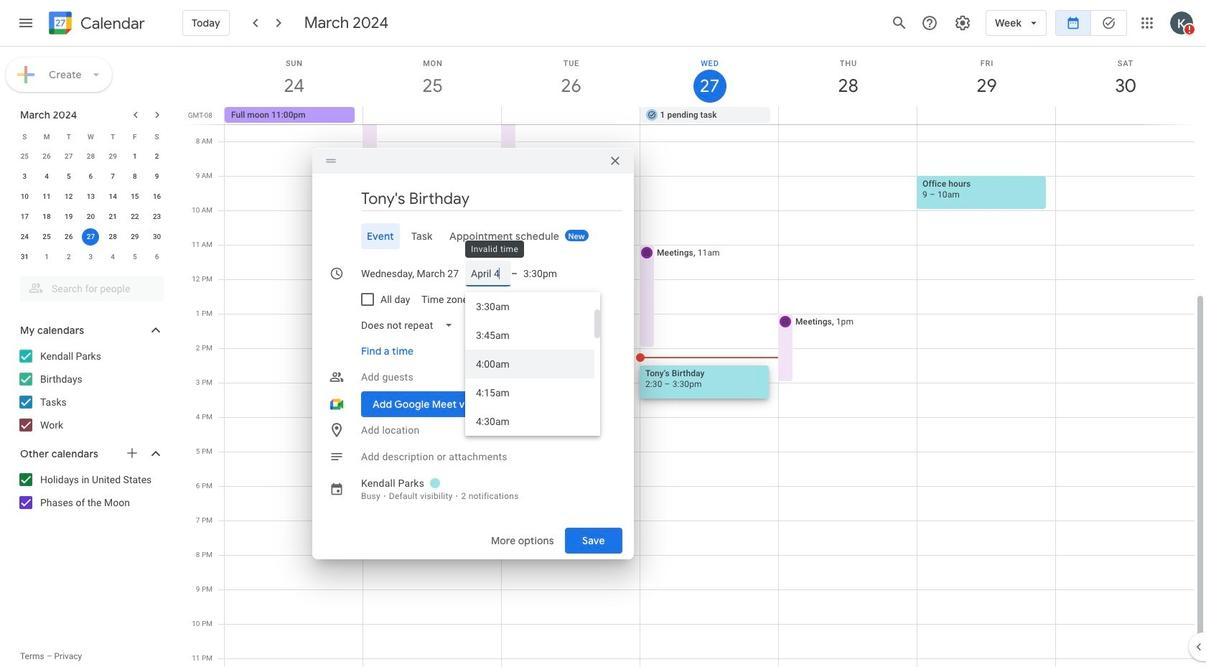 Task type: describe. For each thing, give the bounding box(es) containing it.
15 element
[[126, 188, 144, 205]]

16 element
[[148, 188, 166, 205]]

30 element
[[148, 228, 166, 246]]

february 26 element
[[38, 148, 55, 165]]

11 element
[[38, 188, 55, 205]]

march 2024 grid
[[14, 126, 168, 267]]

27, today element
[[82, 228, 99, 246]]

start time list box
[[465, 292, 600, 436]]

26 element
[[60, 228, 77, 246]]

2 element
[[148, 148, 166, 165]]

19 element
[[60, 208, 77, 225]]

main drawer image
[[17, 14, 34, 32]]

5 element
[[60, 168, 77, 185]]

4 element
[[38, 168, 55, 185]]

End time text field
[[524, 261, 558, 287]]

add other calendars image
[[125, 446, 139, 460]]

3 element
[[16, 168, 33, 185]]

5 option from the top
[[465, 407, 595, 436]]

6 element
[[82, 168, 99, 185]]

8 element
[[126, 168, 144, 185]]

other calendars list
[[3, 468, 178, 514]]

april 5 element
[[126, 248, 144, 266]]

23 element
[[148, 208, 166, 225]]

17 element
[[16, 208, 33, 225]]

Add title text field
[[361, 188, 623, 210]]

february 25 element
[[16, 148, 33, 165]]

18 element
[[38, 208, 55, 225]]

to element
[[511, 268, 518, 279]]

21 element
[[104, 208, 121, 225]]

25 element
[[38, 228, 55, 246]]

7 element
[[104, 168, 121, 185]]

Search for people text field
[[29, 276, 155, 302]]



Task type: vqa. For each thing, say whether or not it's contained in the screenshot.
Holidays
no



Task type: locate. For each thing, give the bounding box(es) containing it.
4 option from the top
[[465, 378, 595, 407]]

february 29 element
[[104, 148, 121, 165]]

option
[[465, 292, 595, 321], [465, 321, 595, 350], [465, 350, 595, 378], [465, 378, 595, 407], [465, 407, 595, 436]]

9 element
[[148, 168, 166, 185]]

february 27 element
[[60, 148, 77, 165]]

10 element
[[16, 188, 33, 205]]

Start time text field
[[471, 261, 506, 287]]

20 element
[[82, 208, 99, 225]]

28 element
[[104, 228, 121, 246]]

april 2 element
[[60, 248, 77, 266]]

heading
[[78, 15, 145, 32]]

heading inside calendar 'element'
[[78, 15, 145, 32]]

april 1 element
[[38, 248, 55, 266]]

1 option from the top
[[465, 292, 595, 321]]

12 element
[[60, 188, 77, 205]]

row
[[218, 107, 1206, 124], [14, 126, 168, 146], [14, 146, 168, 167], [14, 167, 168, 187], [14, 187, 168, 207], [14, 207, 168, 227], [14, 227, 168, 247], [14, 247, 168, 267]]

29 element
[[126, 228, 144, 246]]

tab list
[[324, 223, 623, 249]]

april 4 element
[[104, 248, 121, 266]]

calendar element
[[46, 9, 145, 40]]

24 element
[[16, 228, 33, 246]]

Start date text field
[[361, 261, 460, 287]]

grid
[[184, 47, 1206, 667]]

13 element
[[82, 188, 99, 205]]

settings menu image
[[954, 14, 972, 32]]

1 element
[[126, 148, 144, 165]]

april 6 element
[[148, 248, 166, 266]]

cell inside the march 2024 grid
[[80, 227, 102, 247]]

2 option from the top
[[465, 321, 595, 350]]

14 element
[[104, 188, 121, 205]]

row group
[[14, 146, 168, 267]]

3 option from the top
[[465, 350, 595, 378]]

april 3 element
[[82, 248, 99, 266]]

cell
[[363, 107, 502, 124], [502, 107, 640, 124], [779, 107, 917, 124], [917, 107, 1056, 124], [1056, 107, 1194, 124], [80, 227, 102, 247]]

None search field
[[0, 270, 178, 302]]

22 element
[[126, 208, 144, 225]]

None field
[[355, 312, 465, 338]]

new element
[[565, 230, 589, 241]]

31 element
[[16, 248, 33, 266]]

my calendars list
[[3, 345, 178, 437]]

february 28 element
[[82, 148, 99, 165]]



